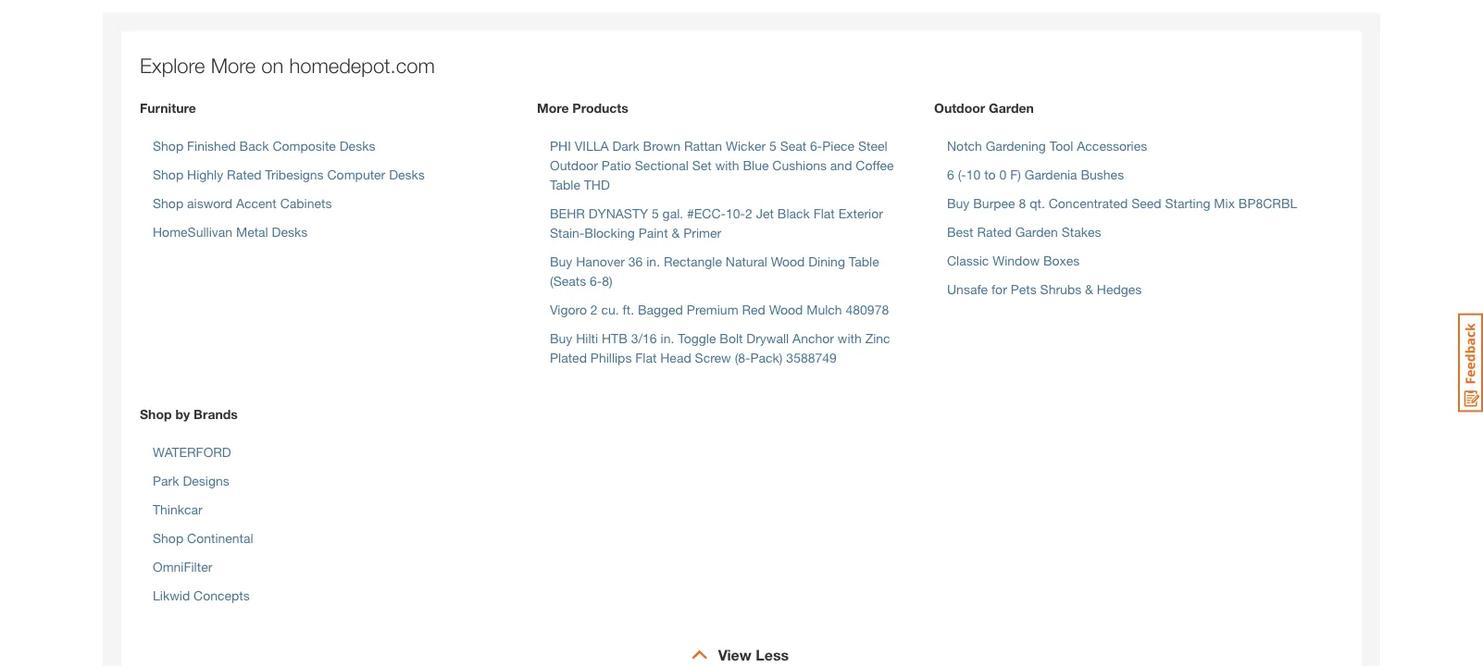 Task type: describe. For each thing, give the bounding box(es) containing it.
bolt
[[720, 331, 743, 346]]

paint
[[639, 225, 668, 241]]

pets
[[1011, 282, 1037, 297]]

blocking
[[585, 225, 635, 241]]

6- inside phi villa dark brown rattan wicker 5 seat 6-piece steel outdoor patio sectional set with blue cushions and coffee table thd
[[810, 138, 822, 154]]

buy for buy burpee 8 qt. concentrated seed starting mix bp8crbl
[[947, 196, 970, 211]]

& inside behr dynasty 5 gal. #ecc-10-2 jet black flat exterior stain-blocking paint & primer
[[672, 225, 680, 241]]

(8-
[[735, 350, 750, 366]]

1 vertical spatial garden
[[1015, 225, 1058, 240]]

and
[[830, 158, 852, 173]]

starting
[[1165, 196, 1211, 211]]

accent
[[236, 196, 277, 211]]

5 inside phi villa dark brown rattan wicker 5 seat 6-piece steel outdoor patio sectional set with blue cushions and coffee table thd
[[769, 138, 777, 154]]

buy hanover 36 in. rectangle natural wood dining table (seats 6-8) link
[[550, 254, 879, 289]]

back
[[239, 138, 269, 154]]

metal
[[236, 225, 268, 240]]

steel
[[858, 138, 888, 154]]

buy for buy hanover 36 in. rectangle natural wood dining table (seats 6-8)
[[550, 254, 573, 269]]

buy hilti htb 3/16 in. toggle bolt drywall anchor with zinc plated phillips flat head screw (8-pack) 3588749 link
[[550, 331, 890, 366]]

tribesigns
[[265, 167, 324, 182]]

likwid concepts link
[[153, 588, 250, 604]]

shop for shop aisword accent cabinets
[[153, 196, 184, 211]]

table inside phi villa dark brown rattan wicker 5 seat 6-piece steel outdoor patio sectional set with blue cushions and coffee table thd
[[550, 177, 580, 193]]

coffee
[[856, 158, 894, 173]]

hanover
[[576, 254, 625, 269]]

explore more on homedepot.com
[[140, 53, 435, 77]]

shrubs
[[1040, 282, 1082, 297]]

feedback link image
[[1458, 313, 1483, 413]]

classic window boxes link
[[947, 253, 1080, 269]]

phi
[[550, 138, 571, 154]]

8
[[1019, 196, 1026, 211]]

stakes
[[1062, 225, 1101, 240]]

shop highly rated tribesigns computer desks
[[153, 167, 425, 182]]

shop highly rated tribesigns computer desks link
[[153, 167, 425, 182]]

omnifilter
[[153, 560, 212, 575]]

phi villa dark brown rattan wicker 5 seat 6-piece steel outdoor patio sectional set with blue cushions and coffee table thd
[[550, 138, 894, 193]]

shop aisword accent cabinets link
[[153, 196, 332, 211]]

villa
[[575, 138, 609, 154]]

notch gardening tool accessories
[[947, 138, 1147, 154]]

buy burpee 8 qt. concentrated seed starting mix bp8crbl
[[947, 196, 1297, 211]]

for
[[992, 282, 1007, 297]]

gardenia
[[1025, 167, 1077, 182]]

primer
[[683, 225, 721, 241]]

waterford
[[153, 445, 231, 460]]

vigoro
[[550, 302, 587, 318]]

10
[[966, 167, 981, 182]]

rectangle
[[664, 254, 722, 269]]

behr
[[550, 206, 585, 221]]

likwid
[[153, 588, 190, 604]]

with inside phi villa dark brown rattan wicker 5 seat 6-piece steel outdoor patio sectional set with blue cushions and coffee table thd
[[715, 158, 739, 173]]

products
[[573, 100, 629, 116]]

480978
[[846, 302, 889, 318]]

1 vertical spatial rated
[[977, 225, 1012, 240]]

(seats
[[550, 274, 586, 289]]

shop finished back composite desks link
[[153, 138, 375, 154]]

in. inside buy hilti htb 3/16 in. toggle bolt drywall anchor with zinc plated phillips flat head screw (8-pack) 3588749
[[661, 331, 674, 346]]

1 vertical spatial 2
[[591, 302, 598, 318]]

vigoro 2 cu. ft. bagged premium red wood mulch 480978 link
[[550, 302, 889, 318]]

seat
[[780, 138, 807, 154]]

furniture
[[140, 100, 196, 116]]

phi villa dark brown rattan wicker 5 seat 6-piece steel outdoor patio sectional set with blue cushions and coffee table thd link
[[550, 138, 894, 193]]

dining
[[809, 254, 845, 269]]

5 inside behr dynasty 5 gal. #ecc-10-2 jet black flat exterior stain-blocking paint & primer
[[652, 206, 659, 221]]

cabinets
[[280, 196, 332, 211]]

f)
[[1010, 167, 1021, 182]]

classic window boxes
[[947, 253, 1080, 269]]

shop aisword accent cabinets
[[153, 196, 332, 211]]

36
[[628, 254, 643, 269]]

buy burpee 8 qt. concentrated seed starting mix bp8crbl link
[[947, 196, 1297, 211]]

brown
[[643, 138, 681, 154]]

dynasty
[[589, 206, 648, 221]]

drywall
[[747, 331, 789, 346]]

2 inside behr dynasty 5 gal. #ecc-10-2 jet black flat exterior stain-blocking paint & primer
[[745, 206, 753, 221]]

unsafe for pets shrubs & hedges link
[[947, 282, 1142, 297]]

park designs
[[153, 474, 229, 489]]

6 (-10 to 0 f) gardenia bushes
[[947, 167, 1124, 182]]

toggle
[[678, 331, 716, 346]]

plated
[[550, 350, 587, 366]]

piece
[[822, 138, 855, 154]]

more products
[[537, 100, 629, 116]]

1 horizontal spatial &
[[1085, 282, 1093, 297]]

park designs link
[[153, 474, 229, 489]]

gardening
[[986, 138, 1046, 154]]

wicker
[[726, 138, 766, 154]]

with inside buy hilti htb 3/16 in. toggle bolt drywall anchor with zinc plated phillips flat head screw (8-pack) 3588749
[[838, 331, 862, 346]]

0
[[1000, 167, 1007, 182]]

6- inside buy hanover 36 in. rectangle natural wood dining table (seats 6-8)
[[590, 274, 602, 289]]

cushions
[[773, 158, 827, 173]]

6
[[947, 167, 954, 182]]

#ecc-
[[687, 206, 726, 221]]

exterior
[[839, 206, 883, 221]]



Task type: vqa. For each thing, say whether or not it's contained in the screenshot.
50
no



Task type: locate. For each thing, give the bounding box(es) containing it.
0 vertical spatial desks
[[340, 138, 375, 154]]

1 vertical spatial &
[[1085, 282, 1093, 297]]

view less button
[[718, 644, 789, 666]]

1 vertical spatial desks
[[389, 167, 425, 182]]

table up behr
[[550, 177, 580, 193]]

0 vertical spatial &
[[672, 225, 680, 241]]

1 horizontal spatial 6-
[[810, 138, 822, 154]]

shop left highly on the top left
[[153, 167, 184, 182]]

with
[[715, 158, 739, 173], [838, 331, 862, 346]]

10-
[[726, 206, 745, 221]]

0 horizontal spatial 5
[[652, 206, 659, 221]]

1 vertical spatial flat
[[635, 350, 657, 366]]

rated up shop aisword accent cabinets link
[[227, 167, 262, 182]]

mulch
[[807, 302, 842, 318]]

likwid concepts
[[153, 588, 250, 604]]

8)
[[602, 274, 613, 289]]

shop for shop by brands
[[140, 407, 172, 422]]

0 horizontal spatial flat
[[635, 350, 657, 366]]

5 left gal.
[[652, 206, 659, 221]]

6- right seat
[[810, 138, 822, 154]]

in. right 36
[[647, 254, 660, 269]]

best
[[947, 225, 974, 240]]

0 horizontal spatial 6-
[[590, 274, 602, 289]]

composite
[[273, 138, 336, 154]]

wood left dining
[[771, 254, 805, 269]]

in. up 'head'
[[661, 331, 674, 346]]

flat inside behr dynasty 5 gal. #ecc-10-2 jet black flat exterior stain-blocking paint & primer
[[814, 206, 835, 221]]

0 vertical spatial in.
[[647, 254, 660, 269]]

outdoor inside phi villa dark brown rattan wicker 5 seat 6-piece steel outdoor patio sectional set with blue cushions and coffee table thd
[[550, 158, 598, 173]]

buy inside buy hanover 36 in. rectangle natural wood dining table (seats 6-8)
[[550, 254, 573, 269]]

2 vertical spatial buy
[[550, 331, 573, 346]]

shop for shop continental
[[153, 531, 184, 546]]

hedges
[[1097, 282, 1142, 297]]

jet
[[756, 206, 774, 221]]

park
[[153, 474, 179, 489]]

0 vertical spatial table
[[550, 177, 580, 193]]

with left zinc
[[838, 331, 862, 346]]

0 horizontal spatial with
[[715, 158, 739, 173]]

6 (-10 to 0 f) gardenia bushes link
[[947, 167, 1124, 182]]

1 horizontal spatial 2
[[745, 206, 753, 221]]

red
[[742, 302, 766, 318]]

outdoor
[[934, 100, 985, 116], [550, 158, 598, 173]]

1 vertical spatial outdoor
[[550, 158, 598, 173]]

set
[[692, 158, 712, 173]]

shop continental
[[153, 531, 253, 546]]

table inside buy hanover 36 in. rectangle natural wood dining table (seats 6-8)
[[849, 254, 879, 269]]

& down gal.
[[672, 225, 680, 241]]

buy for buy hilti htb 3/16 in. toggle bolt drywall anchor with zinc plated phillips flat head screw (8-pack) 3588749
[[550, 331, 573, 346]]

shop up the homesullivan
[[153, 196, 184, 211]]

shop down the 'furniture'
[[153, 138, 184, 154]]

dark
[[612, 138, 640, 154]]

homesullivan metal desks
[[153, 225, 308, 240]]

shop
[[153, 138, 184, 154], [153, 167, 184, 182], [153, 196, 184, 211], [140, 407, 172, 422], [153, 531, 184, 546]]

1 horizontal spatial with
[[838, 331, 862, 346]]

0 horizontal spatial desks
[[272, 225, 308, 240]]

(-
[[958, 167, 966, 182]]

aisword
[[187, 196, 232, 211]]

premium
[[687, 302, 738, 318]]

1 vertical spatial in.
[[661, 331, 674, 346]]

outdoor down phi
[[550, 158, 598, 173]]

0 horizontal spatial outdoor
[[550, 158, 598, 173]]

flat down 3/16
[[635, 350, 657, 366]]

thd
[[584, 177, 610, 193]]

2 horizontal spatial desks
[[389, 167, 425, 182]]

1 horizontal spatial table
[[849, 254, 879, 269]]

head
[[660, 350, 691, 366]]

1 vertical spatial buy
[[550, 254, 573, 269]]

0 vertical spatial more
[[211, 53, 256, 77]]

with right set
[[715, 158, 739, 173]]

mix
[[1214, 196, 1235, 211]]

on
[[261, 53, 284, 77]]

1 vertical spatial 5
[[652, 206, 659, 221]]

phillips
[[591, 350, 632, 366]]

0 horizontal spatial more
[[211, 53, 256, 77]]

1 vertical spatial wood
[[769, 302, 803, 318]]

flat inside buy hilti htb 3/16 in. toggle bolt drywall anchor with zinc plated phillips flat head screw (8-pack) 3588749
[[635, 350, 657, 366]]

0 vertical spatial with
[[715, 158, 739, 173]]

homedepot.com
[[289, 53, 435, 77]]

in. inside buy hanover 36 in. rectangle natural wood dining table (seats 6-8)
[[647, 254, 660, 269]]

0 horizontal spatial table
[[550, 177, 580, 193]]

0 horizontal spatial 2
[[591, 302, 598, 318]]

table right dining
[[849, 254, 879, 269]]

buy up (seats
[[550, 254, 573, 269]]

finished
[[187, 138, 236, 154]]

1 vertical spatial with
[[838, 331, 862, 346]]

&
[[672, 225, 680, 241], [1085, 282, 1093, 297]]

pack)
[[750, 350, 783, 366]]

shop by brands
[[140, 407, 238, 422]]

more
[[211, 53, 256, 77], [537, 100, 569, 116]]

continental
[[187, 531, 253, 546]]

flat right black
[[814, 206, 835, 221]]

0 horizontal spatial rated
[[227, 167, 262, 182]]

0 vertical spatial outdoor
[[934, 100, 985, 116]]

notch gardening tool accessories link
[[947, 138, 1147, 154]]

garden down qt.
[[1015, 225, 1058, 240]]

bushes
[[1081, 167, 1124, 182]]

boxes
[[1043, 253, 1080, 269]]

0 vertical spatial wood
[[771, 254, 805, 269]]

best rated garden stakes
[[947, 225, 1101, 240]]

burpee
[[973, 196, 1015, 211]]

& right shrubs
[[1085, 282, 1093, 297]]

ft.
[[623, 302, 634, 318]]

6- down hanover at the top left of the page
[[590, 274, 602, 289]]

buy inside buy hilti htb 3/16 in. toggle bolt drywall anchor with zinc plated phillips flat head screw (8-pack) 3588749
[[550, 331, 573, 346]]

vigoro 2 cu. ft. bagged premium red wood mulch 480978
[[550, 302, 889, 318]]

desks down cabinets
[[272, 225, 308, 240]]

1 vertical spatial more
[[537, 100, 569, 116]]

2 left cu. at the top left of page
[[591, 302, 598, 318]]

thinkcar
[[153, 502, 202, 518]]

bp8crbl
[[1239, 196, 1297, 211]]

explore
[[140, 53, 205, 77]]

wood inside buy hanover 36 in. rectangle natural wood dining table (seats 6-8)
[[771, 254, 805, 269]]

5 left seat
[[769, 138, 777, 154]]

0 vertical spatial 2
[[745, 206, 753, 221]]

1 horizontal spatial more
[[537, 100, 569, 116]]

qt.
[[1030, 196, 1045, 211]]

desks up computer
[[340, 138, 375, 154]]

1 horizontal spatial outdoor
[[934, 100, 985, 116]]

0 horizontal spatial &
[[672, 225, 680, 241]]

more link image
[[691, 650, 708, 660]]

3588749
[[786, 350, 837, 366]]

behr dynasty 5 gal. #ecc-10-2 jet black flat exterior stain-blocking paint & primer link
[[550, 206, 883, 241]]

brands
[[194, 407, 238, 422]]

shop down 'thinkcar'
[[153, 531, 184, 546]]

0 vertical spatial flat
[[814, 206, 835, 221]]

more up phi
[[537, 100, 569, 116]]

rated down burpee
[[977, 225, 1012, 240]]

patio
[[602, 158, 631, 173]]

shop for shop highly rated tribesigns computer desks
[[153, 167, 184, 182]]

shop for shop finished back composite desks
[[153, 138, 184, 154]]

wood right "red"
[[769, 302, 803, 318]]

htb
[[602, 331, 628, 346]]

1 horizontal spatial desks
[[340, 138, 375, 154]]

2 left jet
[[745, 206, 753, 221]]

1 vertical spatial 6-
[[590, 274, 602, 289]]

seed
[[1132, 196, 1162, 211]]

in.
[[647, 254, 660, 269], [661, 331, 674, 346]]

more left on
[[211, 53, 256, 77]]

concentrated
[[1049, 196, 1128, 211]]

view
[[718, 646, 752, 664]]

view less
[[718, 646, 789, 664]]

1 horizontal spatial flat
[[814, 206, 835, 221]]

garden up 'gardening'
[[989, 100, 1034, 116]]

buy hanover 36 in. rectangle natural wood dining table (seats 6-8)
[[550, 254, 879, 289]]

0 vertical spatial rated
[[227, 167, 262, 182]]

window
[[993, 253, 1040, 269]]

gal.
[[663, 206, 683, 221]]

unsafe
[[947, 282, 988, 297]]

buy up plated on the bottom of page
[[550, 331, 573, 346]]

shop left by
[[140, 407, 172, 422]]

desks right computer
[[389, 167, 425, 182]]

accessories
[[1077, 138, 1147, 154]]

black
[[778, 206, 810, 221]]

buy up best
[[947, 196, 970, 211]]

2 vertical spatial desks
[[272, 225, 308, 240]]

rated
[[227, 167, 262, 182], [977, 225, 1012, 240]]

1 horizontal spatial rated
[[977, 225, 1012, 240]]

0 vertical spatial 5
[[769, 138, 777, 154]]

by
[[175, 407, 190, 422]]

1 horizontal spatial 5
[[769, 138, 777, 154]]

to
[[984, 167, 996, 182]]

0 vertical spatial buy
[[947, 196, 970, 211]]

1 vertical spatial table
[[849, 254, 879, 269]]

outdoor up notch
[[934, 100, 985, 116]]

cu.
[[601, 302, 619, 318]]

0 vertical spatial garden
[[989, 100, 1034, 116]]

tool
[[1050, 138, 1073, 154]]

0 vertical spatial 6-
[[810, 138, 822, 154]]

outdoor garden
[[934, 100, 1034, 116]]



